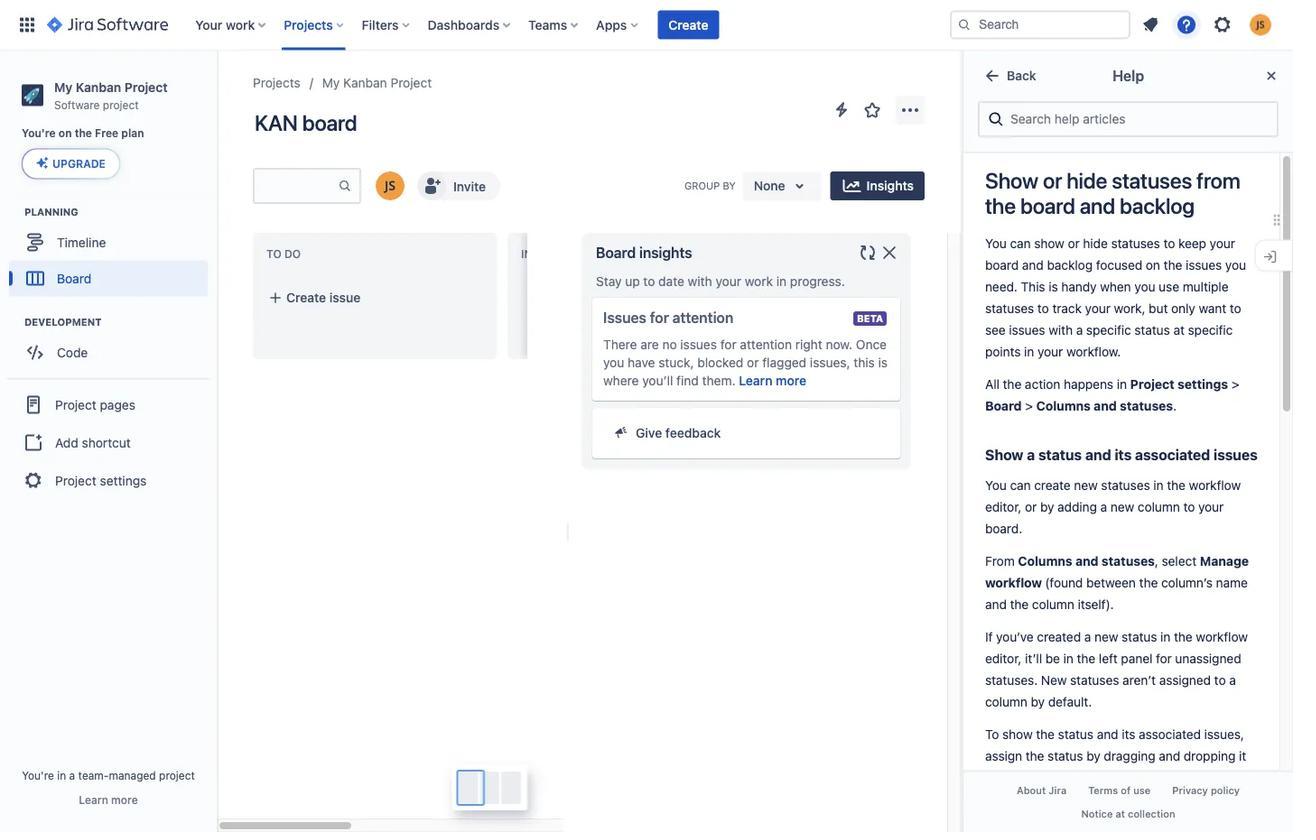 Task type: locate. For each thing, give the bounding box(es) containing it.
learn more button down flagged
[[739, 372, 806, 390]]

0 horizontal spatial learn
[[79, 794, 108, 806]]

project pages link
[[7, 385, 209, 425]]

project up plan
[[103, 98, 139, 111]]

project
[[103, 98, 139, 111], [159, 769, 195, 782]]

your profile and settings image
[[1250, 14, 1271, 36]]

1 vertical spatial projects
[[253, 75, 300, 90]]

or left hide on the right top
[[1043, 168, 1062, 193]]

hide
[[1066, 168, 1107, 193]]

board up stay
[[596, 244, 636, 261]]

give feedback button
[[603, 419, 889, 448]]

board link
[[9, 260, 208, 296]]

the left hide on the right top
[[985, 193, 1016, 218]]

1 vertical spatial project
[[159, 769, 195, 782]]

apps
[[596, 17, 627, 32]]

1 vertical spatial work
[[745, 274, 773, 289]]

1 vertical spatial more
[[111, 794, 138, 806]]

board inside show or hide statuses from the board and backlog
[[1020, 193, 1075, 218]]

kanban down filters
[[343, 75, 387, 90]]

settings image
[[1212, 14, 1233, 36]]

0 vertical spatial board
[[302, 110, 357, 135]]

1 vertical spatial you're
[[22, 769, 54, 782]]

1 horizontal spatial board
[[596, 244, 636, 261]]

your work
[[195, 17, 255, 32]]

flagged
[[762, 355, 806, 370]]

stuck,
[[659, 355, 694, 370]]

right
[[795, 337, 822, 352]]

kanban inside my kanban project software project
[[76, 79, 121, 94]]

john smith image
[[376, 172, 405, 200]]

insights
[[866, 178, 914, 193]]

jira software image
[[47, 14, 168, 36], [47, 14, 168, 36]]

1 horizontal spatial my
[[322, 75, 340, 90]]

1 horizontal spatial board
[[1020, 193, 1075, 218]]

1 vertical spatial board
[[1020, 193, 1075, 218]]

dashboards button
[[422, 10, 518, 39]]

kan board
[[255, 110, 357, 135]]

0 vertical spatial for
[[650, 309, 669, 326]]

1 horizontal spatial attention
[[740, 337, 792, 352]]

0 horizontal spatial create
[[286, 290, 326, 305]]

1 horizontal spatial learn more button
[[739, 372, 806, 390]]

create inside button
[[286, 290, 326, 305]]

project
[[390, 75, 432, 90], [124, 79, 168, 94], [55, 397, 96, 412], [55, 473, 96, 488]]

banner
[[0, 0, 1293, 51]]

learn more
[[739, 373, 806, 388], [79, 794, 138, 806]]

0 vertical spatial work
[[226, 17, 255, 32]]

invite button
[[415, 170, 502, 202]]

show or hide statuses from the board and backlog
[[985, 168, 1240, 218]]

blocked
[[697, 355, 743, 370]]

0 vertical spatial create
[[668, 17, 708, 32]]

0 vertical spatial you're
[[22, 127, 56, 140]]

learn more down flagged
[[739, 373, 806, 388]]

board inside dialog
[[596, 244, 636, 261]]

back button
[[971, 61, 1047, 90]]

1 vertical spatial the
[[985, 193, 1016, 218]]

1 horizontal spatial work
[[745, 274, 773, 289]]

help
[[1112, 67, 1144, 84]]

my inside my kanban project software project
[[54, 79, 72, 94]]

board right kan
[[302, 110, 357, 135]]

create for create
[[668, 17, 708, 32]]

in left progress.
[[776, 274, 787, 289]]

create
[[668, 17, 708, 32], [286, 290, 326, 305]]

0 horizontal spatial project
[[103, 98, 139, 111]]

more image
[[899, 99, 921, 121]]

board
[[596, 244, 636, 261], [57, 271, 91, 286]]

0 horizontal spatial work
[[226, 17, 255, 32]]

notice
[[1081, 808, 1113, 820]]

0 horizontal spatial or
[[747, 355, 759, 370]]

create left issue
[[286, 290, 326, 305]]

attention inside there are no issues for attention right now. once you have stuck, blocked or flagged issues, this is where you'll find them.
[[740, 337, 792, 352]]

learn more button
[[739, 372, 806, 390], [79, 793, 138, 807]]

the right on
[[75, 127, 92, 140]]

now.
[[826, 337, 852, 352]]

0 horizontal spatial in
[[57, 769, 66, 782]]

my up 'software'
[[54, 79, 72, 94]]

project settings link
[[7, 461, 209, 501]]

0 horizontal spatial learn more button
[[79, 793, 138, 807]]

0 horizontal spatial learn more
[[79, 794, 138, 806]]

the
[[75, 127, 92, 140], [985, 193, 1016, 218]]

terms of use
[[1088, 785, 1151, 797]]

for up are
[[650, 309, 669, 326]]

close image
[[1260, 65, 1282, 87]]

1 vertical spatial attention
[[740, 337, 792, 352]]

at
[[1116, 808, 1125, 820]]

more down the managed on the bottom of the page
[[111, 794, 138, 806]]

0 horizontal spatial board
[[302, 110, 357, 135]]

1 horizontal spatial create
[[668, 17, 708, 32]]

my
[[322, 75, 340, 90], [54, 79, 72, 94]]

1 horizontal spatial the
[[985, 193, 1016, 218]]

board for board
[[57, 271, 91, 286]]

your
[[195, 17, 222, 32]]

0 vertical spatial project
[[103, 98, 139, 111]]

policy
[[1211, 785, 1240, 797]]

you're left on
[[22, 127, 56, 140]]

board left and
[[1020, 193, 1075, 218]]

1 horizontal spatial more
[[776, 373, 806, 388]]

1 you're from the top
[[22, 127, 56, 140]]

primary element
[[11, 0, 950, 50]]

your
[[716, 274, 741, 289]]

board down timeline
[[57, 271, 91, 286]]

0 horizontal spatial board
[[57, 271, 91, 286]]

about jira
[[1017, 785, 1067, 797]]

1 horizontal spatial kanban
[[343, 75, 387, 90]]

my kanban project link
[[322, 72, 432, 94]]

feedback icon image
[[614, 425, 628, 440]]

upgrade button
[[23, 149, 119, 178]]

issues
[[680, 337, 717, 352]]

0 vertical spatial the
[[75, 127, 92, 140]]

0 horizontal spatial kanban
[[76, 79, 121, 94]]

1 vertical spatial for
[[720, 337, 736, 352]]

have
[[628, 355, 655, 370]]

1 horizontal spatial learn
[[739, 373, 772, 388]]

0 vertical spatial learn
[[739, 373, 772, 388]]

collection
[[1128, 808, 1175, 820]]

once
[[856, 337, 887, 352]]

0 horizontal spatial my
[[54, 79, 72, 94]]

0 horizontal spatial more
[[111, 794, 138, 806]]

or left flagged
[[747, 355, 759, 370]]

2 you're from the top
[[22, 769, 54, 782]]

board inside 'link'
[[57, 271, 91, 286]]

board insights dialog
[[581, 233, 911, 470]]

to do
[[266, 248, 301, 261]]

kanban up 'software'
[[76, 79, 121, 94]]

is
[[878, 355, 888, 370]]

you're for you're in a team-managed project
[[22, 769, 54, 782]]

you'll
[[642, 373, 673, 388]]

add people image
[[421, 175, 442, 197]]

create right apps dropdown button
[[668, 17, 708, 32]]

project down filters dropdown button
[[390, 75, 432, 90]]

attention up flagged
[[740, 337, 792, 352]]

more down flagged
[[776, 373, 806, 388]]

learn more button down you're in a team-managed project
[[79, 793, 138, 807]]

project right the managed on the bottom of the page
[[159, 769, 195, 782]]

projects inside dropdown button
[[284, 17, 333, 32]]

board
[[302, 110, 357, 135], [1020, 193, 1075, 218]]

privacy
[[1172, 785, 1208, 797]]

in left a
[[57, 769, 66, 782]]

my kanban project
[[322, 75, 432, 90]]

0 vertical spatial projects
[[284, 17, 333, 32]]

terms of use link
[[1077, 780, 1161, 803]]

1 horizontal spatial for
[[720, 337, 736, 352]]

learn more down you're in a team-managed project
[[79, 794, 138, 806]]

learn down flagged
[[739, 373, 772, 388]]

1 horizontal spatial or
[[1043, 168, 1062, 193]]

0 vertical spatial or
[[1043, 168, 1062, 193]]

projects up kan
[[253, 75, 300, 90]]

settings
[[100, 473, 147, 488]]

there
[[603, 337, 637, 352]]

terms
[[1088, 785, 1118, 797]]

1 vertical spatial board
[[57, 271, 91, 286]]

timeline link
[[9, 224, 208, 260]]

projects up projects link
[[284, 17, 333, 32]]

1 vertical spatial or
[[747, 355, 759, 370]]

projects for projects dropdown button
[[284, 17, 333, 32]]

0 vertical spatial attention
[[672, 309, 733, 326]]

for
[[650, 309, 669, 326], [720, 337, 736, 352]]

you're
[[22, 127, 56, 140], [22, 769, 54, 782]]

planning group
[[9, 204, 216, 302]]

statuses
[[1112, 168, 1192, 193]]

software
[[54, 98, 100, 111]]

privacy policy
[[1172, 785, 1240, 797]]

in
[[776, 274, 787, 289], [57, 769, 66, 782]]

0 horizontal spatial for
[[650, 309, 669, 326]]

project up plan
[[124, 79, 168, 94]]

for up blocked
[[720, 337, 736, 352]]

attention
[[672, 309, 733, 326], [740, 337, 792, 352]]

projects link
[[253, 72, 300, 94]]

1 horizontal spatial in
[[776, 274, 787, 289]]

1 vertical spatial in
[[57, 769, 66, 782]]

0 vertical spatial learn more
[[739, 373, 806, 388]]

add shortcut button
[[7, 425, 209, 461]]

create inside button
[[668, 17, 708, 32]]

find
[[676, 373, 699, 388]]

you're left a
[[22, 769, 54, 782]]

1 vertical spatial learn more
[[79, 794, 138, 806]]

1 vertical spatial create
[[286, 290, 326, 305]]

none button
[[743, 172, 821, 200]]

group
[[7, 378, 209, 506]]

about
[[1017, 785, 1046, 797]]

0 vertical spatial in
[[776, 274, 787, 289]]

learn more inside the board insights dialog
[[739, 373, 806, 388]]

my for my kanban project
[[322, 75, 340, 90]]

date
[[658, 274, 684, 289]]

shortcut
[[82, 435, 131, 450]]

0 horizontal spatial the
[[75, 127, 92, 140]]

progress.
[[790, 274, 845, 289]]

0 vertical spatial more
[[776, 373, 806, 388]]

my kanban project software project
[[54, 79, 168, 111]]

in progress
[[521, 248, 594, 261]]

0 vertical spatial board
[[596, 244, 636, 261]]

1 horizontal spatial learn more
[[739, 373, 806, 388]]

stay up to date with your work in progress.
[[596, 274, 845, 289]]

from
[[1196, 168, 1240, 193]]

group
[[684, 180, 720, 192]]

issues
[[603, 309, 646, 326]]

attention up issues
[[672, 309, 733, 326]]

learn down team-
[[79, 794, 108, 806]]

my up kan board
[[322, 75, 340, 90]]

team-
[[78, 769, 109, 782]]



Task type: vqa. For each thing, say whether or not it's contained in the screenshot.
first Epic Element from the bottom
no



Task type: describe. For each thing, give the bounding box(es) containing it.
teams button
[[523, 10, 585, 39]]

free
[[95, 127, 118, 140]]

code
[[57, 345, 88, 360]]

no
[[662, 337, 677, 352]]

1 horizontal spatial project
[[159, 769, 195, 782]]

give feedback
[[636, 426, 721, 441]]

create issue
[[286, 290, 360, 305]]

insights button
[[830, 172, 925, 200]]

sidebar navigation image
[[197, 72, 237, 108]]

star kan board image
[[861, 99, 883, 121]]

insights
[[639, 244, 692, 261]]

apps button
[[591, 10, 645, 39]]

issues,
[[810, 355, 850, 370]]

Search help articles field
[[1005, 103, 1270, 135]]

about jira button
[[1006, 780, 1077, 803]]

project inside my kanban project software project
[[124, 79, 168, 94]]

none
[[754, 178, 785, 193]]

0 vertical spatial learn more button
[[739, 372, 806, 390]]

for inside there are no issues for attention right now. once you have stuck, blocked or flagged issues, this is where you'll find them.
[[720, 337, 736, 352]]

group containing project pages
[[7, 378, 209, 506]]

group by
[[684, 180, 736, 192]]

work inside the board insights dialog
[[745, 274, 773, 289]]

banner containing your work
[[0, 0, 1293, 51]]

add shortcut
[[55, 435, 131, 450]]

board for board insights
[[596, 244, 636, 261]]

project settings
[[55, 473, 147, 488]]

Search field
[[950, 10, 1130, 39]]

project pages
[[55, 397, 135, 412]]

kanban for my kanban project
[[343, 75, 387, 90]]

progress
[[535, 248, 594, 261]]

in inside dialog
[[776, 274, 787, 289]]

issue
[[329, 290, 360, 305]]

0 horizontal spatial attention
[[672, 309, 733, 326]]

projects for projects link
[[253, 75, 300, 90]]

privacy policy link
[[1161, 780, 1251, 803]]

you're on the free plan
[[22, 127, 144, 140]]

you
[[603, 355, 624, 370]]

kan
[[255, 110, 298, 135]]

do
[[284, 248, 301, 261]]

filters
[[362, 17, 399, 32]]

board insights
[[596, 244, 692, 261]]

notice at collection
[[1081, 808, 1175, 820]]

project inside my kanban project software project
[[103, 98, 139, 111]]

up
[[625, 274, 640, 289]]

or inside there are no issues for attention right now. once you have stuck, blocked or flagged issues, this is where you'll find them.
[[747, 355, 759, 370]]

appswitcher icon image
[[16, 14, 38, 36]]

create button
[[658, 10, 719, 39]]

stay
[[596, 274, 622, 289]]

dashboards
[[428, 17, 499, 32]]

projects button
[[278, 10, 351, 39]]

teams
[[528, 17, 567, 32]]

plan
[[121, 127, 144, 140]]

there are no issues for attention right now. once you have stuck, blocked or flagged issues, this is where you'll find them.
[[603, 337, 888, 388]]

development image
[[3, 311, 24, 333]]

beta
[[857, 313, 883, 325]]

development group
[[9, 315, 216, 376]]

issues for attention
[[603, 309, 733, 326]]

development
[[24, 316, 102, 328]]

Search this board text field
[[255, 170, 338, 202]]

them.
[[702, 373, 735, 388]]

or inside show or hide statuses from the board and backlog
[[1043, 168, 1062, 193]]

1 vertical spatial learn
[[79, 794, 108, 806]]

a
[[69, 769, 75, 782]]

work inside dropdown button
[[226, 17, 255, 32]]

create for create issue
[[286, 290, 326, 305]]

project up add
[[55, 397, 96, 412]]

your work button
[[190, 10, 273, 39]]

you're for you're on the free plan
[[22, 127, 56, 140]]

you're in a team-managed project
[[22, 769, 195, 782]]

more inside the board insights dialog
[[776, 373, 806, 388]]

notifications image
[[1140, 14, 1161, 36]]

pages
[[100, 397, 135, 412]]

the inside show or hide statuses from the board and backlog
[[985, 193, 1016, 218]]

timeline
[[57, 235, 106, 250]]

this
[[854, 355, 875, 370]]

kanban for my kanban project software project
[[76, 79, 121, 94]]

insights image
[[841, 175, 863, 197]]

to
[[643, 274, 655, 289]]

help image
[[1176, 14, 1197, 36]]

and
[[1080, 193, 1115, 218]]

search image
[[957, 18, 972, 32]]

refresh insights panel image
[[857, 242, 879, 264]]

planning image
[[3, 201, 24, 222]]

code link
[[9, 334, 208, 371]]

create issue button
[[257, 282, 492, 314]]

close insights panel image
[[879, 242, 900, 264]]

automations menu button icon image
[[831, 99, 852, 121]]

1 vertical spatial learn more button
[[79, 793, 138, 807]]

feedback
[[665, 426, 721, 441]]

add
[[55, 435, 78, 450]]

invite
[[453, 179, 486, 193]]

of
[[1121, 785, 1131, 797]]

back
[[1007, 68, 1036, 83]]

managed
[[109, 769, 156, 782]]

my for my kanban project software project
[[54, 79, 72, 94]]

to
[[266, 248, 281, 261]]

notice at collection link
[[1070, 803, 1186, 825]]

learn inside the board insights dialog
[[739, 373, 772, 388]]

are
[[640, 337, 659, 352]]

on
[[59, 127, 72, 140]]

give
[[636, 426, 662, 441]]

project down add
[[55, 473, 96, 488]]

backlog
[[1120, 193, 1195, 218]]



